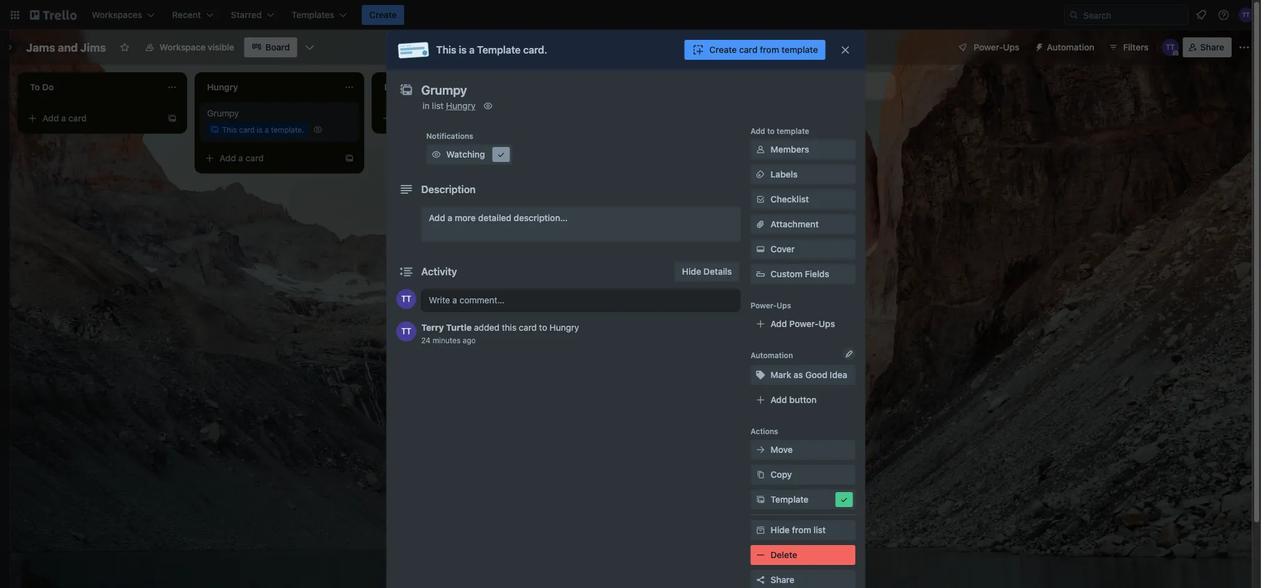Task type: describe. For each thing, give the bounding box(es) containing it.
customize views image
[[304, 41, 316, 54]]

0 vertical spatial to
[[767, 127, 775, 135]]

custom
[[771, 269, 803, 279]]

mark as good idea
[[771, 370, 847, 380]]

add inside add a more detailed description… link
[[429, 213, 445, 223]]

open information menu image
[[1217, 9, 1230, 21]]

1 vertical spatial template
[[777, 127, 809, 135]]

Board name text field
[[20, 37, 112, 57]]

grumpy link
[[207, 107, 352, 120]]

members
[[771, 144, 809, 155]]

template inside button
[[781, 45, 818, 55]]

power-ups button
[[949, 37, 1027, 57]]

sm image for watching
[[430, 148, 443, 161]]

ups inside 'power-ups' button
[[1003, 42, 1020, 52]]

this for this card is a template.
[[222, 125, 237, 134]]

labels
[[771, 169, 798, 180]]

sm image for hide from list
[[754, 525, 767, 537]]

grumpy
[[207, 108, 239, 119]]

sm image for automation
[[1029, 37, 1047, 55]]

power- inside button
[[974, 42, 1003, 52]]

24 minutes ago link
[[421, 336, 476, 345]]

template.
[[271, 125, 304, 134]]

jams and jims
[[26, 41, 106, 54]]

card.
[[523, 44, 547, 56]]

in
[[423, 101, 430, 111]]

this
[[502, 323, 517, 333]]

1 horizontal spatial add a card button
[[200, 148, 339, 168]]

add button button
[[751, 390, 855, 410]]

0 vertical spatial hungry
[[446, 101, 476, 111]]

0 horizontal spatial share
[[771, 575, 794, 586]]

add a more detailed description…
[[429, 213, 568, 223]]

board link
[[244, 37, 297, 57]]

create from template… image for add a card button to the middle
[[344, 153, 354, 163]]

from inside button
[[760, 45, 779, 55]]

workspace visible button
[[137, 37, 242, 57]]

attachment button
[[751, 215, 855, 235]]

hide for hide details
[[682, 267, 701, 277]]

hide from list
[[771, 525, 826, 536]]

sm image for move
[[754, 444, 767, 457]]

1 vertical spatial share button
[[751, 571, 855, 589]]

more
[[455, 213, 476, 223]]

minutes
[[433, 336, 461, 345]]

this is a template card.
[[436, 44, 547, 56]]

delete link
[[751, 546, 855, 566]]

sm image for template
[[754, 494, 767, 506]]

sm image inside watching button
[[495, 148, 507, 161]]

0 vertical spatial terry turtle (terryturtle) image
[[1239, 7, 1254, 22]]

idea
[[830, 370, 847, 380]]

cover
[[771, 244, 795, 254]]

ups inside 'add power-ups' link
[[819, 319, 835, 329]]

filters
[[1123, 42, 1149, 52]]

24
[[421, 336, 431, 345]]

1 horizontal spatial share
[[1200, 42, 1224, 52]]

watching
[[446, 149, 485, 160]]

terry
[[421, 323, 444, 333]]

attachment
[[771, 219, 819, 230]]

mark as good idea button
[[751, 365, 855, 385]]

card inside create card from template button
[[739, 45, 758, 55]]

sm image for members
[[754, 143, 767, 156]]

copy
[[771, 470, 792, 480]]

and
[[58, 41, 78, 54]]

2 horizontal spatial add a card
[[397, 113, 441, 123]]

0 horizontal spatial automation
[[751, 351, 793, 360]]

0 horizontal spatial list
[[432, 101, 444, 111]]

filters button
[[1104, 37, 1152, 57]]

added
[[474, 323, 500, 333]]

in list hungry
[[423, 101, 476, 111]]

turtle
[[446, 323, 472, 333]]

custom fields button
[[751, 268, 855, 281]]

template inside button
[[771, 495, 809, 505]]



Task type: vqa. For each thing, say whether or not it's contained in the screenshot.
Workspace
yes



Task type: locate. For each thing, give the bounding box(es) containing it.
template
[[781, 45, 818, 55], [777, 127, 809, 135]]

1 horizontal spatial create from template… image
[[344, 153, 354, 163]]

sm image left delete
[[754, 549, 767, 562]]

1 horizontal spatial is
[[459, 44, 467, 56]]

jims
[[80, 41, 106, 54]]

0 vertical spatial automation
[[1047, 42, 1094, 52]]

sm image for labels
[[754, 168, 767, 181]]

1 vertical spatial power-ups
[[751, 301, 791, 310]]

0 vertical spatial power-
[[974, 42, 1003, 52]]

hide for hide from list
[[771, 525, 790, 536]]

1 vertical spatial create from template… image
[[344, 153, 354, 163]]

0 horizontal spatial terry turtle (terryturtle) image
[[396, 289, 416, 309]]

show menu image
[[1238, 41, 1251, 54]]

terry turtle (terryturtle) image up terry turtle (terryturtle) icon
[[396, 289, 416, 309]]

1 vertical spatial to
[[539, 323, 547, 333]]

search image
[[1069, 10, 1079, 20]]

ups down fields
[[819, 319, 835, 329]]

add inside 'add power-ups' link
[[771, 319, 787, 329]]

terry turtle (terryturtle) image
[[396, 322, 416, 342]]

0 horizontal spatial to
[[539, 323, 547, 333]]

sm image down actions
[[754, 444, 767, 457]]

list right in
[[432, 101, 444, 111]]

1 vertical spatial is
[[257, 125, 263, 134]]

hungry up notifications
[[446, 101, 476, 111]]

0 vertical spatial hide
[[682, 267, 701, 277]]

sm image left copy
[[754, 469, 767, 482]]

terry turtle (terryturtle) image right 'filters'
[[1162, 39, 1179, 56]]

create
[[369, 10, 397, 20], [709, 45, 737, 55]]

from
[[760, 45, 779, 55], [792, 525, 811, 536]]

description
[[421, 184, 476, 196]]

add to template
[[751, 127, 809, 135]]

1 horizontal spatial terry turtle (terryturtle) image
[[1162, 39, 1179, 56]]

members link
[[751, 140, 855, 160]]

0 horizontal spatial ups
[[777, 301, 791, 310]]

1 horizontal spatial list
[[814, 525, 826, 536]]

checklist link
[[751, 190, 855, 210]]

hide from list link
[[751, 521, 855, 541]]

sm image inside delete link
[[754, 549, 767, 562]]

hide details
[[682, 267, 732, 277]]

sm image left the cover
[[754, 243, 767, 256]]

hide
[[682, 267, 701, 277], [771, 525, 790, 536]]

0 vertical spatial power-ups
[[974, 42, 1020, 52]]

create inside primary element
[[369, 10, 397, 20]]

2 horizontal spatial power-
[[974, 42, 1003, 52]]

automation button
[[1029, 37, 1102, 57]]

2 horizontal spatial terry turtle (terryturtle) image
[[1239, 7, 1254, 22]]

list
[[432, 101, 444, 111], [814, 525, 826, 536]]

0 horizontal spatial share button
[[751, 571, 855, 589]]

activity
[[421, 266, 457, 278]]

is down grumpy link
[[257, 125, 263, 134]]

notifications
[[426, 132, 473, 140]]

0 vertical spatial ups
[[1003, 42, 1020, 52]]

card inside terry turtle added this card to hungry 24 minutes ago
[[519, 323, 537, 333]]

hide up delete
[[771, 525, 790, 536]]

labels link
[[751, 165, 855, 185]]

1 horizontal spatial power-
[[789, 319, 819, 329]]

1 horizontal spatial to
[[767, 127, 775, 135]]

to up members
[[767, 127, 775, 135]]

hungry down write a comment text box
[[550, 323, 579, 333]]

copy link
[[751, 465, 855, 485]]

hide details link
[[675, 262, 739, 282]]

1 horizontal spatial power-ups
[[974, 42, 1020, 52]]

automation up the mark
[[751, 351, 793, 360]]

2 horizontal spatial add a card button
[[377, 109, 516, 128]]

create button
[[362, 5, 404, 25]]

sm image left hide from list
[[754, 525, 767, 537]]

sm image for delete
[[754, 549, 767, 562]]

1 vertical spatial power-
[[751, 301, 777, 310]]

sm image for checklist
[[754, 193, 767, 206]]

add button
[[771, 395, 817, 405]]

1 horizontal spatial template
[[771, 495, 809, 505]]

0 horizontal spatial hungry
[[446, 101, 476, 111]]

sm image for copy
[[754, 469, 767, 482]]

1 horizontal spatial ups
[[819, 319, 835, 329]]

to inside terry turtle added this card to hungry 24 minutes ago
[[539, 323, 547, 333]]

1 horizontal spatial this
[[436, 44, 456, 56]]

primary element
[[0, 0, 1261, 30]]

automation down search icon
[[1047, 42, 1094, 52]]

list up delete link
[[814, 525, 826, 536]]

move link
[[751, 440, 855, 460]]

create card from template button
[[684, 40, 825, 60]]

2 vertical spatial power-
[[789, 319, 819, 329]]

sm image inside cover link
[[754, 243, 767, 256]]

workspace visible
[[160, 42, 234, 52]]

ago
[[463, 336, 476, 345]]

switch to… image
[[9, 9, 21, 21]]

1 horizontal spatial automation
[[1047, 42, 1094, 52]]

sm image for cover
[[754, 243, 767, 256]]

sm image inside labels link
[[754, 168, 767, 181]]

sm image inside members link
[[754, 143, 767, 156]]

1 vertical spatial create
[[709, 45, 737, 55]]

template
[[477, 44, 521, 56], [771, 495, 809, 505]]

custom fields
[[771, 269, 829, 279]]

0 horizontal spatial from
[[760, 45, 779, 55]]

this up in list hungry
[[436, 44, 456, 56]]

Write a comment text field
[[421, 289, 741, 312]]

sm image left checklist at the right top of the page
[[754, 193, 767, 206]]

hide left details
[[682, 267, 701, 277]]

sm image right watching
[[495, 148, 507, 161]]

0 horizontal spatial create from template… image
[[167, 114, 177, 123]]

Search field
[[1079, 6, 1188, 24]]

share button down delete link
[[751, 571, 855, 589]]

share down delete
[[771, 575, 794, 586]]

is up hungry link
[[459, 44, 467, 56]]

hungry inside terry turtle added this card to hungry 24 minutes ago
[[550, 323, 579, 333]]

1 horizontal spatial hungry
[[550, 323, 579, 333]]

0 vertical spatial template
[[781, 45, 818, 55]]

board
[[265, 42, 290, 52]]

sm image
[[482, 100, 494, 112], [495, 148, 507, 161], [754, 193, 767, 206], [754, 243, 767, 256], [754, 369, 767, 382], [754, 444, 767, 457], [754, 469, 767, 482], [754, 525, 767, 537], [754, 549, 767, 562]]

checklist
[[771, 194, 809, 205]]

0 vertical spatial list
[[432, 101, 444, 111]]

hungry
[[446, 101, 476, 111], [550, 323, 579, 333]]

add a more detailed description… link
[[421, 207, 741, 242]]

1 horizontal spatial from
[[792, 525, 811, 536]]

sm image inside copy "link"
[[754, 469, 767, 482]]

1 vertical spatial this
[[222, 125, 237, 134]]

None text field
[[415, 79, 827, 101]]

1 vertical spatial template
[[771, 495, 809, 505]]

2 vertical spatial terry turtle (terryturtle) image
[[396, 289, 416, 309]]

0 horizontal spatial add a card
[[42, 113, 87, 123]]

0 vertical spatial is
[[459, 44, 467, 56]]

0 horizontal spatial power-
[[751, 301, 777, 310]]

add power-ups
[[771, 319, 835, 329]]

template down copy
[[771, 495, 809, 505]]

share left show menu image
[[1200, 42, 1224, 52]]

add power-ups link
[[751, 314, 855, 334]]

good
[[805, 370, 828, 380]]

1 vertical spatial automation
[[751, 351, 793, 360]]

create from template… image
[[167, 114, 177, 123], [344, 153, 354, 163]]

add inside add button button
[[771, 395, 787, 405]]

terry turtle (terryturtle) image right open information menu icon
[[1239, 7, 1254, 22]]

1 vertical spatial hide
[[771, 525, 790, 536]]

terry turtle added this card to hungry 24 minutes ago
[[421, 323, 579, 345]]

is
[[459, 44, 467, 56], [257, 125, 263, 134]]

this down grumpy
[[222, 125, 237, 134]]

1 vertical spatial terry turtle (terryturtle) image
[[1162, 39, 1179, 56]]

ups up add power-ups
[[777, 301, 791, 310]]

1 vertical spatial hungry
[[550, 323, 579, 333]]

cover link
[[751, 240, 855, 259]]

create for create
[[369, 10, 397, 20]]

0 vertical spatial create
[[369, 10, 397, 20]]

details
[[703, 267, 732, 277]]

0 vertical spatial this
[[436, 44, 456, 56]]

2 horizontal spatial ups
[[1003, 42, 1020, 52]]

star or unstar board image
[[120, 42, 130, 52]]

to
[[767, 127, 775, 135], [539, 323, 547, 333]]

share button down 0 notifications 'image'
[[1183, 37, 1232, 57]]

1 horizontal spatial share button
[[1183, 37, 1232, 57]]

0 horizontal spatial create
[[369, 10, 397, 20]]

watching button
[[426, 145, 512, 165]]

create from template… image for the leftmost add a card button
[[167, 114, 177, 123]]

move
[[771, 445, 793, 455]]

sm image inside mark as good idea button
[[754, 369, 767, 382]]

terry turtle (terryturtle) image
[[1239, 7, 1254, 22], [1162, 39, 1179, 56], [396, 289, 416, 309]]

this card is a template.
[[222, 125, 304, 134]]

detailed
[[478, 213, 511, 223]]

to right this
[[539, 323, 547, 333]]

power-
[[974, 42, 1003, 52], [751, 301, 777, 310], [789, 319, 819, 329]]

add
[[42, 113, 59, 123], [397, 113, 413, 123], [751, 127, 765, 135], [220, 153, 236, 163], [429, 213, 445, 223], [771, 319, 787, 329], [771, 395, 787, 405]]

1 vertical spatial ups
[[777, 301, 791, 310]]

power-ups inside button
[[974, 42, 1020, 52]]

jams
[[26, 41, 55, 54]]

0 horizontal spatial is
[[257, 125, 263, 134]]

1 horizontal spatial create
[[709, 45, 737, 55]]

0 horizontal spatial template
[[477, 44, 521, 56]]

mark
[[771, 370, 791, 380]]

0 horizontal spatial power-ups
[[751, 301, 791, 310]]

button
[[789, 395, 817, 405]]

sm image inside the 'checklist' link
[[754, 193, 767, 206]]

add a card
[[42, 113, 87, 123], [397, 113, 441, 123], [220, 153, 264, 163]]

automation
[[1047, 42, 1094, 52], [751, 351, 793, 360]]

1 horizontal spatial hide
[[771, 525, 790, 536]]

sm image right hungry link
[[482, 100, 494, 112]]

0 vertical spatial share button
[[1183, 37, 1232, 57]]

delete
[[771, 550, 797, 561]]

sm image
[[1029, 37, 1047, 55], [754, 143, 767, 156], [430, 148, 443, 161], [754, 168, 767, 181], [754, 494, 767, 506], [838, 494, 850, 506]]

visible
[[208, 42, 234, 52]]

fields
[[805, 269, 829, 279]]

share button
[[1183, 37, 1232, 57], [751, 571, 855, 589]]

this for this is a template card.
[[436, 44, 456, 56]]

create for create card from template
[[709, 45, 737, 55]]

description…
[[514, 213, 568, 223]]

1 vertical spatial from
[[792, 525, 811, 536]]

power-ups
[[974, 42, 1020, 52], [751, 301, 791, 310]]

sm image inside hide from list link
[[754, 525, 767, 537]]

sm image inside watching button
[[430, 148, 443, 161]]

actions
[[751, 427, 778, 436]]

0 vertical spatial create from template… image
[[167, 114, 177, 123]]

as
[[794, 370, 803, 380]]

sm image inside move link
[[754, 444, 767, 457]]

1 vertical spatial share
[[771, 575, 794, 586]]

add a card button
[[22, 109, 162, 128], [377, 109, 516, 128], [200, 148, 339, 168]]

1 vertical spatial list
[[814, 525, 826, 536]]

0 vertical spatial from
[[760, 45, 779, 55]]

0 horizontal spatial this
[[222, 125, 237, 134]]

sm image inside automation button
[[1029, 37, 1047, 55]]

a
[[469, 44, 475, 56], [61, 113, 66, 123], [415, 113, 420, 123], [265, 125, 269, 134], [238, 153, 243, 163], [448, 213, 452, 223]]

0 notifications image
[[1194, 7, 1209, 22]]

ups left automation button
[[1003, 42, 1020, 52]]

workspace
[[160, 42, 206, 52]]

0 vertical spatial share
[[1200, 42, 1224, 52]]

1 horizontal spatial add a card
[[220, 153, 264, 163]]

sm image left the mark
[[754, 369, 767, 382]]

0 horizontal spatial hide
[[682, 267, 701, 277]]

template left the card.
[[477, 44, 521, 56]]

this
[[436, 44, 456, 56], [222, 125, 237, 134]]

hungry link
[[446, 101, 476, 111]]

0 horizontal spatial add a card button
[[22, 109, 162, 128]]

template button
[[751, 490, 855, 510]]

0 vertical spatial template
[[477, 44, 521, 56]]

create card from template
[[709, 45, 818, 55]]

automation inside automation button
[[1047, 42, 1094, 52]]

card
[[739, 45, 758, 55], [68, 113, 87, 123], [423, 113, 441, 123], [239, 125, 255, 134], [245, 153, 264, 163], [519, 323, 537, 333]]

2 vertical spatial ups
[[819, 319, 835, 329]]



